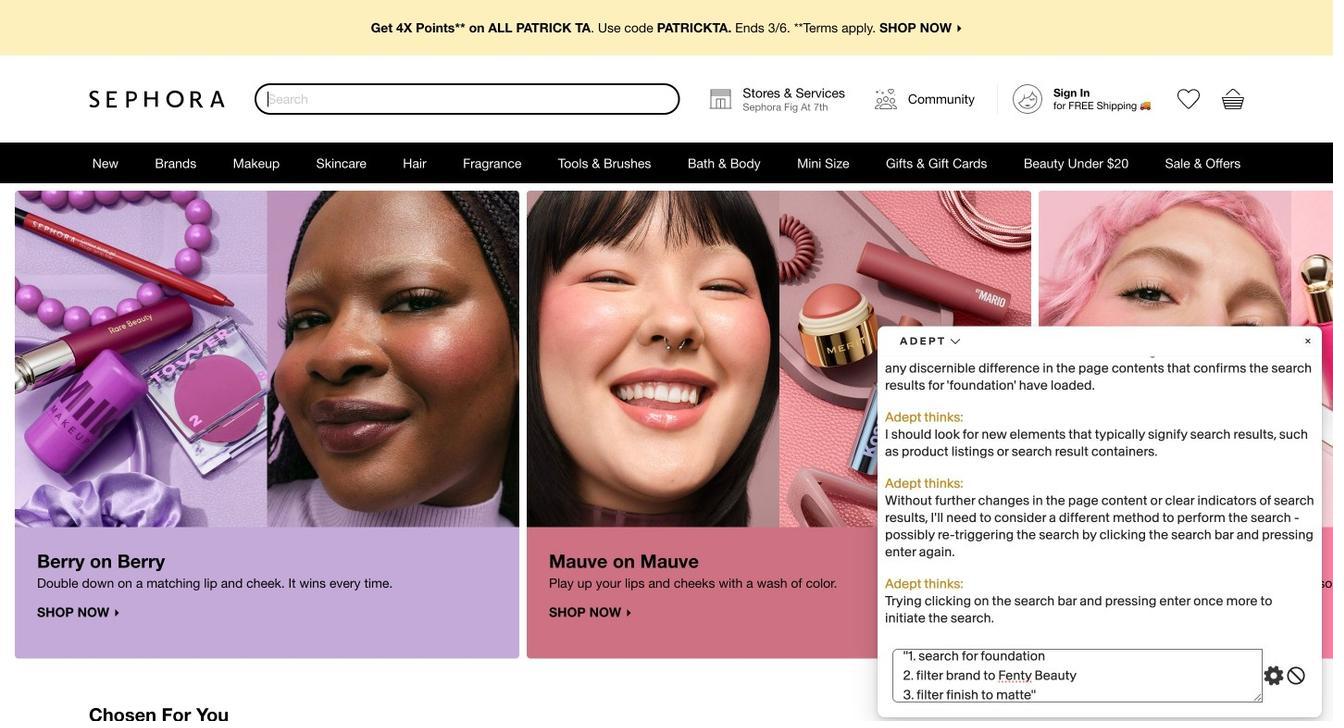 Task type: vqa. For each thing, say whether or not it's contained in the screenshot.
5.6K reviews element
no



Task type: locate. For each thing, give the bounding box(es) containing it.
None search field
[[255, 83, 680, 115]]

sephora homepage image
[[89, 90, 225, 108]]

Search search field
[[256, 85, 678, 113]]

None field
[[255, 83, 680, 115]]



Task type: describe. For each thing, give the bounding box(es) containing it.
go to basket image
[[1222, 88, 1244, 110]]



